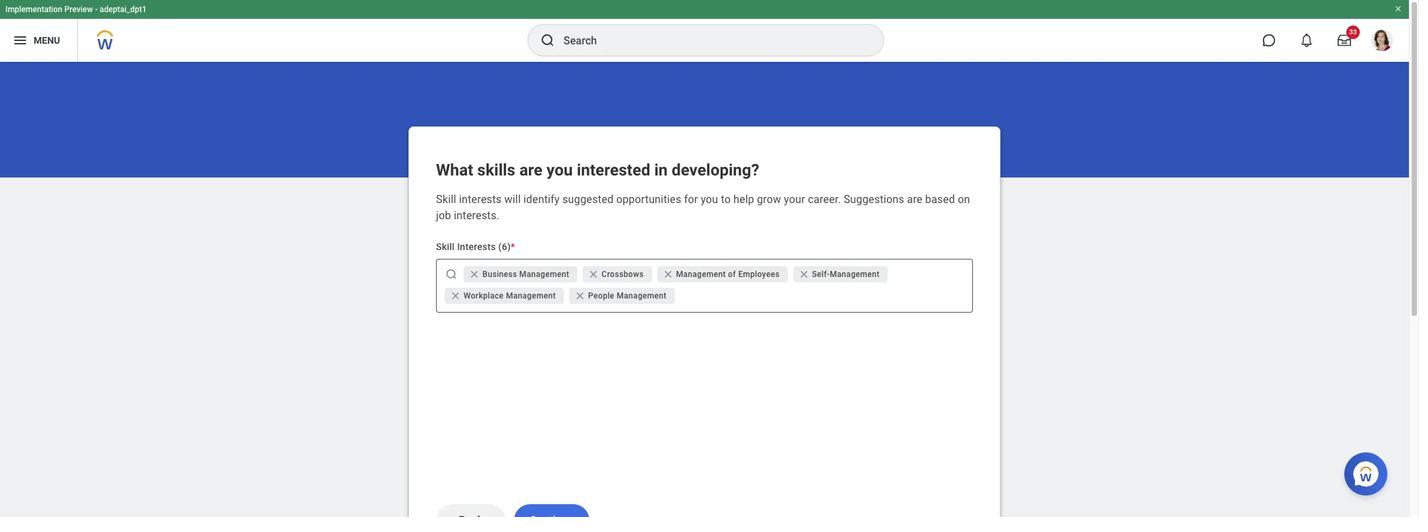 Task type: describe. For each thing, give the bounding box(es) containing it.
notifications large image
[[1300, 34, 1314, 47]]

skills
[[477, 161, 516, 180]]

implementation
[[5, 5, 62, 14]]

skill for skill interests will identify suggested opportunities for you to help grow your career. suggestions are based on job interests.
[[436, 193, 456, 206]]

*
[[511, 242, 515, 252]]

remove image inside business management button
[[469, 269, 483, 280]]

workplace
[[464, 291, 504, 301]]

remove image inside crossbows button
[[588, 269, 602, 280]]

skill interests will identify suggested opportunities for you to help grow your career. suggestions are based on job interests.
[[436, 193, 970, 222]]

based
[[926, 193, 955, 206]]

grow
[[757, 193, 781, 206]]

business management button
[[464, 267, 578, 283]]

remove image for business management
[[469, 269, 480, 280]]

management for business management
[[520, 270, 569, 279]]

people management button
[[570, 288, 675, 304]]

remove image inside people management button
[[575, 291, 588, 302]]

management for workplace management
[[506, 291, 556, 301]]

for
[[684, 193, 698, 206]]

employees
[[739, 270, 780, 279]]

business management
[[483, 270, 569, 279]]

business
[[483, 270, 517, 279]]

workplace management
[[464, 291, 556, 301]]

preview
[[64, 5, 93, 14]]

job
[[436, 209, 451, 222]]

you inside 'skill interests will identify suggested opportunities for you to help grow your career. suggestions are based on job interests.'
[[701, 193, 718, 206]]

profile logan mcneil image
[[1372, 30, 1393, 54]]

developing?
[[672, 161, 760, 180]]

menu banner
[[0, 0, 1410, 62]]

workplace management button
[[445, 288, 564, 304]]

remove image inside workplace management button
[[450, 291, 464, 302]]

remove image inside 'self-management' button
[[799, 269, 810, 280]]

search image
[[445, 268, 458, 281]]

0 horizontal spatial you
[[547, 161, 573, 180]]

(6)
[[499, 242, 511, 252]]

remove image for people management
[[575, 291, 586, 302]]

suggested
[[563, 193, 614, 206]]

identify
[[524, 193, 560, 206]]

what skills are you interested in developing?
[[436, 161, 760, 180]]

press left arrow to navigate selected items field
[[678, 285, 967, 307]]

implementation preview -   adeptai_dpt1
[[5, 5, 147, 14]]

adeptai_dpt1
[[100, 5, 147, 14]]

interested
[[577, 161, 651, 180]]

remove image inside 'self-management' button
[[799, 269, 812, 280]]



Task type: vqa. For each thing, say whether or not it's contained in the screenshot.
People Management's Management
yes



Task type: locate. For each thing, give the bounding box(es) containing it.
of
[[728, 270, 736, 279]]

None field
[[678, 289, 967, 303]]

interests
[[457, 242, 496, 252]]

skill inside 'skill interests will identify suggested opportunities for you to help grow your career. suggestions are based on job interests.'
[[436, 193, 456, 206]]

suggestions
[[844, 193, 905, 206]]

management of employees
[[676, 270, 780, 279]]

career.
[[808, 193, 841, 206]]

2 skill from the top
[[436, 242, 455, 252]]

skill interests (6) *
[[436, 242, 515, 252]]

are up 'identify'
[[520, 161, 543, 180]]

justify image
[[12, 32, 28, 48]]

-
[[95, 5, 98, 14]]

close environment banner image
[[1395, 5, 1403, 13]]

management for self-management
[[830, 270, 880, 279]]

remove image down search icon
[[450, 291, 464, 302]]

to
[[721, 193, 731, 206]]

remove image inside business management button
[[469, 269, 480, 280]]

people management
[[588, 291, 667, 301]]

self-management button
[[793, 267, 888, 283]]

inbox large image
[[1338, 34, 1352, 47]]

opportunities
[[617, 193, 682, 206]]

remove image inside people management button
[[575, 291, 586, 302]]

menu
[[34, 35, 60, 46]]

skill
[[436, 193, 456, 206], [436, 242, 455, 252]]

33
[[1350, 28, 1358, 36]]

you
[[547, 161, 573, 180], [701, 193, 718, 206]]

what
[[436, 161, 473, 180]]

1 skill from the top
[[436, 193, 456, 206]]

skill up search icon
[[436, 242, 455, 252]]

in
[[655, 161, 668, 180]]

remove image inside crossbows button
[[588, 269, 599, 280]]

management of employees button
[[657, 267, 788, 283]]

management left 'of'
[[676, 270, 726, 279]]

crossbows button
[[583, 267, 652, 283]]

0 vertical spatial are
[[520, 161, 543, 180]]

remove image up press left arrow to navigate selected items field on the bottom
[[799, 269, 812, 280]]

0 vertical spatial you
[[547, 161, 573, 180]]

1 horizontal spatial you
[[701, 193, 718, 206]]

remove image inside workplace management button
[[450, 291, 461, 302]]

self-
[[812, 270, 830, 279]]

skill for skill interests (6) *
[[436, 242, 455, 252]]

0 horizontal spatial are
[[520, 161, 543, 180]]

1 vertical spatial you
[[701, 193, 718, 206]]

management down the business management
[[506, 291, 556, 301]]

1 horizontal spatial are
[[907, 193, 923, 206]]

management down crossbows
[[617, 291, 667, 301]]

will
[[505, 193, 521, 206]]

remove image
[[469, 269, 480, 280], [588, 269, 599, 280], [799, 269, 812, 280], [450, 291, 464, 302], [575, 291, 586, 302]]

you left to
[[701, 193, 718, 206]]

remove image left people
[[575, 291, 586, 302]]

are left based at top
[[907, 193, 923, 206]]

on
[[958, 193, 970, 206]]

your
[[784, 193, 805, 206]]

remove image up people
[[588, 269, 599, 280]]

1 vertical spatial skill
[[436, 242, 455, 252]]

1 vertical spatial are
[[907, 193, 923, 206]]

management up press left arrow to navigate selected items field on the bottom
[[830, 270, 880, 279]]

remove image right search icon
[[469, 269, 480, 280]]

you up 'identify'
[[547, 161, 573, 180]]

are
[[520, 161, 543, 180], [907, 193, 923, 206]]

help
[[734, 193, 754, 206]]

33 button
[[1330, 26, 1360, 55]]

Search Workday  search field
[[564, 26, 856, 55]]

crossbows
[[602, 270, 644, 279]]

menu button
[[0, 19, 78, 62]]

0 vertical spatial skill
[[436, 193, 456, 206]]

search image
[[540, 32, 556, 48]]

management up workplace management
[[520, 270, 569, 279]]

interests.
[[454, 209, 500, 222]]

management
[[520, 270, 569, 279], [676, 270, 726, 279], [830, 270, 880, 279], [506, 291, 556, 301], [617, 291, 667, 301]]

management for people management
[[617, 291, 667, 301]]

remove image
[[469, 269, 483, 280], [588, 269, 602, 280], [663, 269, 676, 280], [663, 269, 674, 280], [799, 269, 810, 280], [450, 291, 461, 302], [575, 291, 588, 302]]

remove image for crossbows
[[588, 269, 599, 280]]

self-management
[[812, 270, 880, 279]]

interests
[[459, 193, 502, 206]]

skill up the job
[[436, 193, 456, 206]]

people
[[588, 291, 615, 301]]

are inside 'skill interests will identify suggested opportunities for you to help grow your career. suggestions are based on job interests.'
[[907, 193, 923, 206]]



